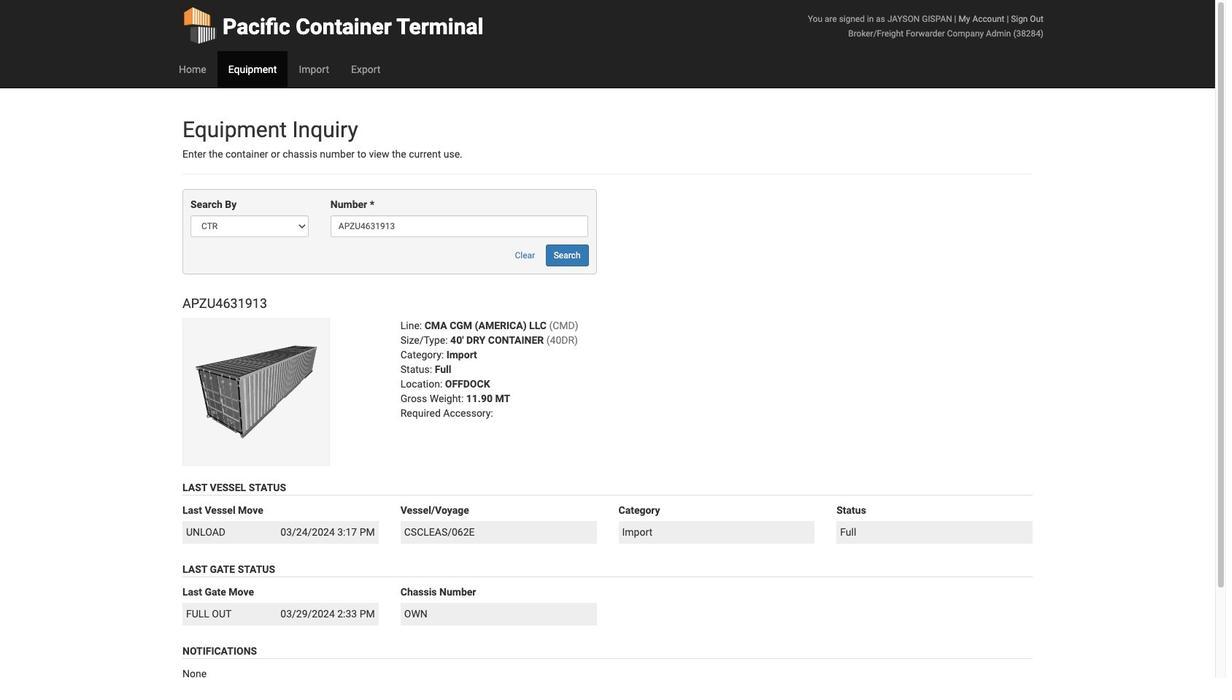Task type: locate. For each thing, give the bounding box(es) containing it.
None text field
[[331, 216, 589, 238]]



Task type: describe. For each thing, give the bounding box(es) containing it.
40dr image
[[183, 318, 330, 466]]



Task type: vqa. For each thing, say whether or not it's contained in the screenshot.
the "in"
no



